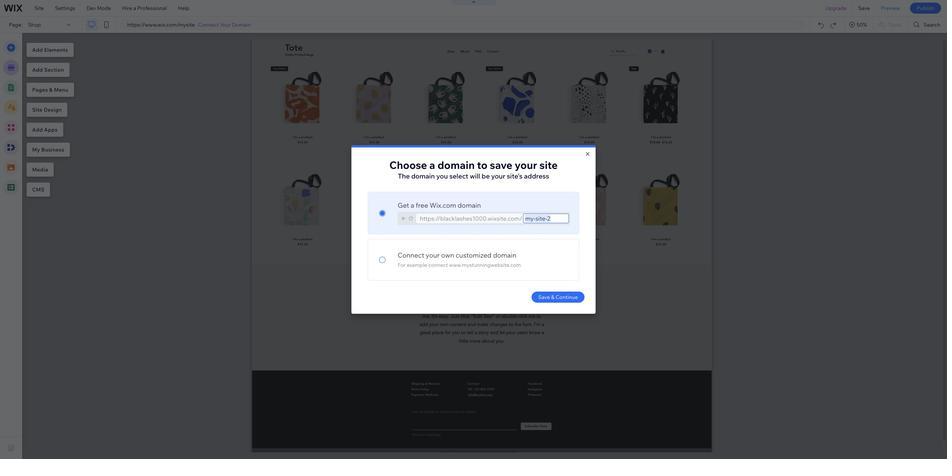Task type: describe. For each thing, give the bounding box(es) containing it.
search button
[[909, 17, 948, 33]]

the
[[398, 172, 410, 181]]

connect
[[429, 262, 448, 269]]

mode
[[97, 5, 111, 11]]

preview
[[882, 5, 901, 11]]

domain
[[232, 21, 251, 28]]

choose
[[390, 159, 427, 172]]

your inside connect your own customized domain for example connect www.mystunningwebsite.com
[[426, 251, 440, 260]]

50% button
[[846, 17, 873, 33]]

you
[[437, 172, 448, 181]]

for
[[398, 262, 406, 269]]

be
[[482, 172, 490, 181]]

1 vertical spatial your
[[492, 172, 506, 181]]

a for free
[[411, 201, 415, 210]]

select
[[450, 172, 469, 181]]

site
[[34, 5, 44, 11]]

domain inside connect your own customized domain for example connect www.mystunningwebsite.com
[[493, 251, 517, 260]]

get
[[398, 201, 409, 210]]

choose a domain to save your site the domain you select will be your site's address
[[390, 159, 558, 181]]

own
[[441, 251, 455, 260]]

search
[[924, 21, 941, 28]]

publish button
[[911, 3, 942, 14]]

hire a professional
[[122, 5, 167, 11]]

domain down choose on the top of the page
[[412, 172, 435, 181]]

shop
[[28, 21, 41, 28]]

preview button
[[876, 0, 906, 16]]

address
[[525, 172, 550, 181]]

upgrade
[[826, 5, 847, 11]]

example
[[407, 262, 428, 269]]

site
[[540, 159, 558, 172]]

settings
[[55, 5, 75, 11]]

50%
[[857, 21, 868, 28]]

domain up select
[[438, 159, 475, 172]]

publish
[[917, 5, 935, 11]]

your
[[220, 21, 231, 28]]

domain up https://blacklashes1000.wixsite.com/
[[458, 201, 481, 210]]

save for save
[[859, 5, 871, 11]]

save button
[[853, 0, 876, 16]]

save for save & continue
[[539, 294, 550, 301]]



Task type: vqa. For each thing, say whether or not it's contained in the screenshot.
Save's the "Save"
yes



Task type: locate. For each thing, give the bounding box(es) containing it.
connect inside connect your own customized domain for example connect www.mystunningwebsite.com
[[398, 251, 425, 260]]

site's
[[507, 172, 523, 181]]

1 horizontal spatial connect
[[398, 251, 425, 260]]

https://www.wix.com/mysite
[[127, 21, 195, 28]]

1 vertical spatial a
[[430, 159, 436, 172]]

dev
[[86, 5, 96, 11]]

0 vertical spatial connect
[[198, 21, 219, 28]]

connect
[[198, 21, 219, 28], [398, 251, 425, 260]]

connect up example
[[398, 251, 425, 260]]

to
[[477, 159, 488, 172]]

connect left your
[[198, 21, 219, 28]]

a right get
[[411, 201, 415, 210]]

save & continue
[[539, 294, 578, 301]]

0 vertical spatial save
[[859, 5, 871, 11]]

customized
[[456, 251, 492, 260]]

your up connect
[[426, 251, 440, 260]]

2 vertical spatial your
[[426, 251, 440, 260]]

0 horizontal spatial connect
[[198, 21, 219, 28]]

&
[[552, 294, 555, 301]]

a inside 'choose a domain to save your site the domain you select will be your site's address'
[[430, 159, 436, 172]]

save
[[859, 5, 871, 11], [539, 294, 550, 301]]

https://blacklashes1000.wixsite.com/
[[420, 215, 523, 223]]

tools button
[[873, 17, 908, 33]]

save up 50%
[[859, 5, 871, 11]]

free
[[416, 201, 429, 210]]

connect your own customized domain for example connect www.mystunningwebsite.com
[[398, 251, 521, 269]]

1 vertical spatial connect
[[398, 251, 425, 260]]

www.mystunningwebsite.com
[[449, 262, 521, 269]]

2 horizontal spatial your
[[515, 159, 538, 172]]

tools
[[889, 21, 902, 28]]

None text field
[[523, 214, 569, 224]]

1 vertical spatial save
[[539, 294, 550, 301]]

a
[[133, 5, 136, 11], [430, 159, 436, 172], [411, 201, 415, 210]]

continue
[[556, 294, 578, 301]]

1 horizontal spatial save
[[859, 5, 871, 11]]

a right choose on the top of the page
[[430, 159, 436, 172]]

help
[[178, 5, 189, 11]]

0 horizontal spatial a
[[133, 5, 136, 11]]

2 vertical spatial a
[[411, 201, 415, 210]]

0 horizontal spatial your
[[426, 251, 440, 260]]

your
[[515, 159, 538, 172], [492, 172, 506, 181], [426, 251, 440, 260]]

2 horizontal spatial a
[[430, 159, 436, 172]]

0 vertical spatial your
[[515, 159, 538, 172]]

save
[[490, 159, 513, 172]]

1 horizontal spatial your
[[492, 172, 506, 181]]

a right hire
[[133, 5, 136, 11]]

1 horizontal spatial a
[[411, 201, 415, 210]]

a for domain
[[430, 159, 436, 172]]

a for professional
[[133, 5, 136, 11]]

dev mode
[[86, 5, 111, 11]]

will
[[470, 172, 481, 181]]

domain
[[438, 159, 475, 172], [412, 172, 435, 181], [458, 201, 481, 210], [493, 251, 517, 260]]

0 horizontal spatial save
[[539, 294, 550, 301]]

save & continue button
[[532, 292, 585, 303]]

your up address
[[515, 159, 538, 172]]

https://www.wix.com/mysite connect your domain
[[127, 21, 251, 28]]

professional
[[137, 5, 167, 11]]

save left &
[[539, 294, 550, 301]]

wix.com
[[430, 201, 457, 210]]

hire
[[122, 5, 132, 11]]

domain up www.mystunningwebsite.com
[[493, 251, 517, 260]]

0 vertical spatial a
[[133, 5, 136, 11]]

your down save
[[492, 172, 506, 181]]

get a free wix.com domain
[[398, 201, 481, 210]]



